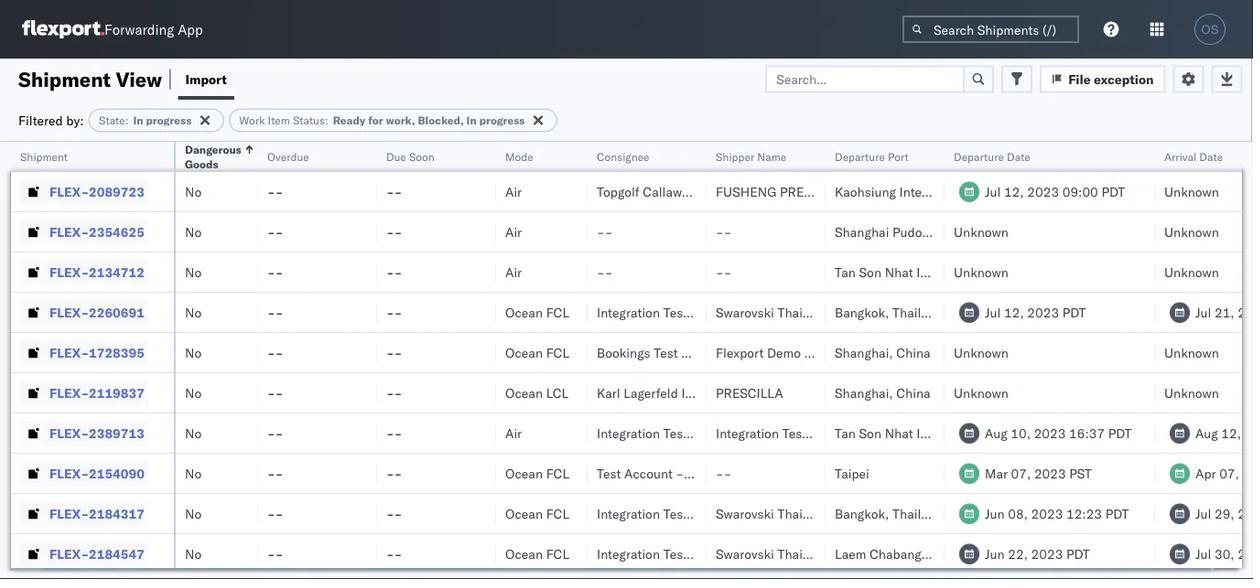 Task type: describe. For each thing, give the bounding box(es) containing it.
arrival date
[[1165, 150, 1224, 163]]

precision
[[780, 184, 848, 200]]

no for flex-2260691
[[185, 305, 202, 321]]

flex- for 2119837
[[49, 385, 89, 401]]

2184317
[[89, 506, 145, 522]]

12, for jul 12, 2023 09:00 pdt
[[1005, 184, 1025, 200]]

flex-2154090 button
[[20, 461, 148, 487]]

flexport. image
[[22, 20, 104, 38]]

forwarding app link
[[22, 20, 203, 38]]

fcl for jun 08, 2023 12:23 pdt
[[546, 506, 570, 522]]

jun 08, 2023 12:23 pdt
[[985, 506, 1130, 522]]

shipment view
[[18, 66, 162, 92]]

flexport demo shipper co.
[[716, 345, 871, 361]]

2 in from the left
[[467, 114, 477, 127]]

mode
[[506, 150, 534, 163]]

china for flexport demo shipper co.
[[897, 345, 931, 361]]

flex-2089723 button
[[20, 179, 148, 205]]

ocean lcl
[[506, 385, 569, 401]]

forwarding
[[104, 21, 174, 38]]

Search Shipments (/) text field
[[903, 16, 1080, 43]]

jun for jun 08, 2023 12:23 pdt
[[985, 506, 1005, 522]]

brands
[[699, 184, 740, 200]]

shipment for shipment
[[20, 150, 68, 163]]

shanghai, china for prescilla
[[835, 385, 931, 401]]

bangkok, for jun 08, 2023 12:23 pdt
[[835, 506, 890, 522]]

ocean fcl for flex-2260691
[[506, 305, 570, 321]]

jul 12, 2023 09:00 pdt
[[985, 184, 1126, 200]]

20 for apr 07, 20
[[1243, 466, 1254, 482]]

1 horizontal spatial shipper
[[805, 345, 850, 361]]

mar 07, 2023 pst
[[985, 466, 1093, 482]]

swarovski for jun 22, 2023 pdt
[[716, 546, 775, 562]]

ocean fcl for flex-2184317
[[506, 506, 570, 522]]

file exception
[[1069, 71, 1154, 87]]

fusheng precision co., ltd.
[[716, 184, 907, 200]]

1 ag from the left
[[777, 425, 794, 441]]

swarovski thailand test for jun 22, 2023 pdt
[[716, 546, 856, 562]]

co.
[[853, 345, 871, 361]]

due soon
[[387, 150, 435, 163]]

pdt for 12:23
[[1106, 506, 1130, 522]]

1 in from the left
[[133, 114, 143, 127]]

jun 22, 2023 pdt
[[985, 546, 1091, 562]]

1728395
[[89, 345, 145, 361]]

2 on from the left
[[873, 425, 892, 441]]

blocked,
[[418, 114, 464, 127]]

import button
[[178, 59, 234, 100]]

shanghai, for flexport demo shipper co.
[[835, 345, 894, 361]]

topgolf
[[597, 184, 640, 200]]

state
[[99, 114, 125, 127]]

flex-2260691
[[49, 305, 145, 321]]

flex- for 2260691
[[49, 305, 89, 321]]

1 horizontal spatial account
[[691, 425, 740, 441]]

flex-2184547
[[49, 546, 145, 562]]

port
[[888, 150, 909, 163]]

jul for jul 30, 20
[[1196, 546, 1212, 562]]

flex-2354625
[[49, 224, 145, 240]]

kaohsiung international airport
[[835, 184, 1018, 200]]

overdue
[[267, 150, 309, 163]]

flex-2134712 button
[[20, 260, 148, 285]]

fcl for jun 22, 2023 pdt
[[546, 546, 570, 562]]

air for flex-2134712
[[506, 264, 522, 280]]

apr
[[1196, 466, 1217, 482]]

12:23
[[1067, 506, 1103, 522]]

flex-2119837
[[49, 385, 145, 401]]

swarovski thailand test for jul 12, 2023 pdt
[[716, 305, 856, 321]]

2 integration test account - on ag from the left
[[716, 425, 913, 441]]

shipper name button
[[707, 146, 808, 164]]

laem
[[835, 546, 867, 562]]

jul 29, 20
[[1196, 506, 1254, 522]]

for
[[368, 114, 383, 127]]

2 : from the left
[[325, 114, 329, 127]]

1 : from the left
[[125, 114, 129, 127]]

aug 12, 20
[[1196, 425, 1254, 441]]

pdt for 16:37
[[1109, 425, 1132, 441]]

jul 30, 20
[[1196, 546, 1254, 562]]

ocean for flex-2184547
[[506, 546, 543, 562]]

ready
[[333, 114, 366, 127]]

no for flex-1728395
[[185, 345, 202, 361]]

no for flex-2089723
[[185, 184, 202, 200]]

3 resize handle column header from the left
[[355, 142, 377, 580]]

no for flex-2134712
[[185, 264, 202, 280]]

shipment button
[[11, 146, 156, 164]]

departure date button
[[945, 146, 1138, 164]]

date for arrival date
[[1200, 150, 1224, 163]]

arrival
[[1165, 150, 1197, 163]]

demo
[[767, 345, 801, 361]]

air for flex-2354625
[[506, 224, 522, 240]]

due
[[387, 150, 407, 163]]

16:37
[[1070, 425, 1106, 441]]

0 horizontal spatial account
[[625, 466, 673, 482]]

20 for jul 29, 20
[[1239, 506, 1254, 522]]

shipment for shipment view
[[18, 66, 111, 92]]

09:00
[[1063, 184, 1099, 200]]

app
[[178, 21, 203, 38]]

bookings test consignee
[[597, 345, 743, 361]]

22,
[[1009, 546, 1028, 562]]

flex-2260691 button
[[20, 300, 148, 326]]

fcl for mar 07, 2023 pst
[[546, 466, 570, 482]]

bangkok, thailand for jun 08, 2023 12:23 pdt
[[835, 506, 943, 522]]

flex-2154090
[[49, 466, 145, 482]]

axon
[[688, 466, 717, 482]]

20 for aug 12, 20
[[1245, 425, 1254, 441]]

20 for jul 30, 20
[[1239, 546, 1254, 562]]

os button
[[1190, 8, 1232, 50]]

flex-2184317
[[49, 506, 145, 522]]

work
[[239, 114, 265, 127]]

import
[[185, 71, 227, 87]]

flex-2089723
[[49, 184, 145, 200]]

ocean for flex-2154090
[[506, 466, 543, 482]]

flex- for 1728395
[[49, 345, 89, 361]]

departure for departure port
[[835, 150, 886, 163]]

view
[[116, 66, 162, 92]]

resize handle column header for departure date
[[1134, 142, 1156, 580]]

departure port button
[[826, 146, 927, 164]]

30,
[[1215, 546, 1235, 562]]

flex- for 2184317
[[49, 506, 89, 522]]

10,
[[1011, 425, 1031, 441]]

swarovski for jul 12, 2023 pdt
[[716, 305, 775, 321]]

12, for aug 12, 20
[[1222, 425, 1242, 441]]

07, for apr
[[1220, 466, 1240, 482]]

swarovski for jun 08, 2023 12:23 pdt
[[716, 506, 775, 522]]

4 resize handle column header from the left
[[474, 142, 496, 580]]

lcl
[[546, 385, 569, 401]]

2 progress from the left
[[480, 114, 525, 127]]

dangerous
[[185, 142, 242, 156]]

2 integration from the left
[[716, 425, 779, 441]]

resize handle column header for consignee
[[685, 142, 707, 580]]

kaohsiung
[[835, 184, 897, 200]]

bangkok, for jul 12, 2023 pdt
[[835, 305, 890, 321]]

date for departure date
[[1007, 150, 1031, 163]]

jul for jul 21, 20
[[1196, 305, 1212, 321]]

29,
[[1215, 506, 1235, 522]]

callaway
[[643, 184, 696, 200]]

mar
[[985, 466, 1008, 482]]

jul for jul 29, 20
[[1196, 506, 1212, 522]]

flex-2184317 button
[[20, 501, 148, 527]]

apr 07, 20
[[1196, 466, 1254, 482]]

airport
[[978, 184, 1018, 200]]

20 for jul 21, 20
[[1239, 305, 1254, 321]]

2134712
[[89, 264, 145, 280]]

ocean fcl for flex-2184547
[[506, 546, 570, 562]]

2184547
[[89, 546, 145, 562]]



Task type: vqa. For each thing, say whether or not it's contained in the screenshot.
2nd EDT from the bottom
no



Task type: locate. For each thing, give the bounding box(es) containing it.
in right blocked, in the top left of the page
[[467, 114, 477, 127]]

account up the taipei
[[810, 425, 859, 441]]

test account - axon
[[597, 466, 717, 482]]

1 ocean fcl from the top
[[506, 305, 570, 321]]

2 ag from the left
[[896, 425, 913, 441]]

filtered by:
[[18, 112, 84, 128]]

8 resize handle column header from the left
[[923, 142, 945, 580]]

progress down view
[[146, 114, 192, 127]]

1 vertical spatial consignee
[[682, 345, 743, 361]]

arrival date button
[[1156, 146, 1254, 164]]

ocean for flex-1728395
[[506, 345, 543, 361]]

0 vertical spatial swarovski thailand test
[[716, 305, 856, 321]]

1 horizontal spatial ag
[[896, 425, 913, 441]]

2 bangkok, from the top
[[835, 506, 890, 522]]

1 jun from the top
[[985, 506, 1005, 522]]

1 on from the left
[[754, 425, 773, 441]]

1 horizontal spatial :
[[325, 114, 329, 127]]

2 date from the left
[[1200, 150, 1224, 163]]

1 shanghai, from the top
[[835, 345, 894, 361]]

no for flex-2184317
[[185, 506, 202, 522]]

flex- for 2354625
[[49, 224, 89, 240]]

bookings
[[597, 345, 651, 361]]

1 horizontal spatial 07,
[[1220, 466, 1240, 482]]

1 integration from the left
[[597, 425, 660, 441]]

aug for aug 10, 2023 16:37 pdt
[[985, 425, 1008, 441]]

2 ocean from the top
[[506, 345, 543, 361]]

0 horizontal spatial ag
[[777, 425, 794, 441]]

1 vertical spatial shanghai, china
[[835, 385, 931, 401]]

shipper inside button
[[716, 150, 755, 163]]

0 vertical spatial consignee
[[597, 150, 650, 163]]

0 horizontal spatial aug
[[985, 425, 1008, 441]]

flex-2119837 button
[[20, 381, 148, 406]]

jun
[[985, 506, 1005, 522], [985, 546, 1005, 562]]

5 ocean fcl from the top
[[506, 546, 570, 562]]

07,
[[1012, 466, 1032, 482], [1220, 466, 1240, 482]]

bangkok, thailand
[[835, 305, 943, 321], [835, 506, 943, 522]]

resize handle column header for shipment
[[152, 142, 174, 580]]

1 swarovski from the top
[[716, 305, 775, 321]]

1 vertical spatial 12,
[[1005, 305, 1025, 321]]

4 fcl from the top
[[546, 506, 570, 522]]

0 vertical spatial bangkok, thailand
[[835, 305, 943, 321]]

jul for jul 12, 2023 pdt
[[985, 305, 1001, 321]]

bangkok,
[[835, 305, 890, 321], [835, 506, 890, 522]]

1 vertical spatial shipment
[[20, 150, 68, 163]]

07, right apr at the bottom of the page
[[1220, 466, 1240, 482]]

2 shanghai, china from the top
[[835, 385, 931, 401]]

flex- down flex-2354625 button
[[49, 264, 89, 280]]

3 no from the top
[[185, 264, 202, 280]]

2 resize handle column header from the left
[[236, 142, 258, 580]]

departure up airport
[[954, 150, 1005, 163]]

swarovski thailand test for jun 08, 2023 12:23 pdt
[[716, 506, 856, 522]]

0 horizontal spatial progress
[[146, 114, 192, 127]]

flex-2134712
[[49, 264, 145, 280]]

air for flex-2389713
[[506, 425, 522, 441]]

flex- for 2089723
[[49, 184, 89, 200]]

shipper name
[[716, 150, 787, 163]]

date inside button
[[1007, 150, 1031, 163]]

integration test account - on ag up the taipei
[[716, 425, 913, 441]]

5 fcl from the top
[[546, 546, 570, 562]]

0 horizontal spatial :
[[125, 114, 129, 127]]

resize handle column header for mode
[[566, 142, 588, 580]]

20 right '30,' on the right
[[1239, 546, 1254, 562]]

1 horizontal spatial integration
[[716, 425, 779, 441]]

aug left 10,
[[985, 425, 1008, 441]]

shipper left co.
[[805, 345, 850, 361]]

2 ocean fcl from the top
[[506, 345, 570, 361]]

6 resize handle column header from the left
[[685, 142, 707, 580]]

1 horizontal spatial in
[[467, 114, 477, 127]]

on
[[754, 425, 773, 441], [873, 425, 892, 441]]

consignee up topgolf
[[597, 150, 650, 163]]

1 no from the top
[[185, 184, 202, 200]]

2 no from the top
[[185, 224, 202, 240]]

1 vertical spatial swarovski thailand test
[[716, 506, 856, 522]]

no for flex-2354625
[[185, 224, 202, 240]]

1 departure from the left
[[835, 150, 886, 163]]

flex- for 2134712
[[49, 264, 89, 280]]

flex- down flex-2154090 button
[[49, 506, 89, 522]]

jun left 08,
[[985, 506, 1005, 522]]

aug 10, 2023 16:37 pdt
[[985, 425, 1132, 441]]

bangkok, thailand up chabang,
[[835, 506, 943, 522]]

8 no from the top
[[185, 466, 202, 482]]

: down view
[[125, 114, 129, 127]]

shipment down filtered at the top
[[20, 150, 68, 163]]

1 horizontal spatial on
[[873, 425, 892, 441]]

1 aug from the left
[[985, 425, 1008, 441]]

date
[[1007, 150, 1031, 163], [1200, 150, 1224, 163]]

1 horizontal spatial progress
[[480, 114, 525, 127]]

swarovski thailand test
[[716, 305, 856, 321], [716, 506, 856, 522], [716, 546, 856, 562]]

no for flex-2389713
[[185, 425, 202, 441]]

4 air from the top
[[506, 425, 522, 441]]

0 vertical spatial china
[[897, 345, 931, 361]]

0 horizontal spatial date
[[1007, 150, 1031, 163]]

jul for jul 12, 2023 09:00 pdt
[[985, 184, 1001, 200]]

shanghai, china
[[835, 345, 931, 361], [835, 385, 931, 401]]

10 flex- from the top
[[49, 546, 89, 562]]

flex-2354625 button
[[20, 219, 148, 245]]

departure
[[835, 150, 886, 163], [954, 150, 1005, 163]]

flex-1728395 button
[[20, 340, 148, 366]]

flex- for 2389713
[[49, 425, 89, 441]]

0 vertical spatial shipment
[[18, 66, 111, 92]]

resize handle column header for shipper name
[[804, 142, 826, 580]]

1 resize handle column header from the left
[[152, 142, 174, 580]]

6 ocean from the top
[[506, 546, 543, 562]]

2 vertical spatial swarovski thailand test
[[716, 546, 856, 562]]

fcl for jul 12, 2023 pdt
[[546, 305, 570, 321]]

2023 for mar 07, 2023 pst
[[1035, 466, 1067, 482]]

12, for jul 12, 2023 pdt
[[1005, 305, 1025, 321]]

os
[[1202, 22, 1220, 36]]

0 vertical spatial swarovski
[[716, 305, 775, 321]]

bangkok, up co.
[[835, 305, 890, 321]]

aug
[[985, 425, 1008, 441], [1196, 425, 1219, 441]]

shanghai, down co.
[[835, 385, 894, 401]]

0 horizontal spatial departure
[[835, 150, 886, 163]]

shipper up the fusheng
[[716, 150, 755, 163]]

co.,
[[851, 184, 878, 200]]

laem chabang, thailand
[[835, 546, 980, 562]]

aug for aug 12, 20
[[1196, 425, 1219, 441]]

account left the axon
[[625, 466, 673, 482]]

2 vertical spatial swarovski
[[716, 546, 775, 562]]

2 07, from the left
[[1220, 466, 1240, 482]]

jun left 22,
[[985, 546, 1005, 562]]

2 swarovski thailand test from the top
[[716, 506, 856, 522]]

consignee inside button
[[597, 150, 650, 163]]

work item status : ready for work, blocked, in progress
[[239, 114, 525, 127]]

7 no from the top
[[185, 425, 202, 441]]

ocean fcl for flex-2154090
[[506, 466, 570, 482]]

soon
[[409, 150, 435, 163]]

1 china from the top
[[897, 345, 931, 361]]

2 bangkok, thailand from the top
[[835, 506, 943, 522]]

5 no from the top
[[185, 345, 202, 361]]

flex- inside button
[[49, 264, 89, 280]]

bangkok, thailand for jul 12, 2023 pdt
[[835, 305, 943, 321]]

shipment inside shipment button
[[20, 150, 68, 163]]

2354625
[[89, 224, 145, 240]]

2023 for jun 22, 2023 pdt
[[1032, 546, 1064, 562]]

3 flex- from the top
[[49, 264, 89, 280]]

1 bangkok, from the top
[[835, 305, 890, 321]]

ocean for flex-2184317
[[506, 506, 543, 522]]

3 swarovski from the top
[[716, 546, 775, 562]]

ocean fcl for flex-1728395
[[506, 345, 570, 361]]

consignee
[[597, 150, 650, 163], [682, 345, 743, 361]]

1 vertical spatial jun
[[985, 546, 1005, 562]]

20 right 29,
[[1239, 506, 1254, 522]]

7 resize handle column header from the left
[[804, 142, 826, 580]]

0 horizontal spatial consignee
[[597, 150, 650, 163]]

china for prescilla
[[897, 385, 931, 401]]

1 shanghai, china from the top
[[835, 345, 931, 361]]

5 ocean from the top
[[506, 506, 543, 522]]

0 horizontal spatial 07,
[[1012, 466, 1032, 482]]

1 ocean from the top
[[506, 305, 543, 321]]

shanghai, china for flexport demo shipper co.
[[835, 345, 931, 361]]

2 jun from the top
[[985, 546, 1005, 562]]

aug up apr at the bottom of the page
[[1196, 425, 1219, 441]]

0 vertical spatial shipper
[[716, 150, 755, 163]]

9 no from the top
[[185, 506, 202, 522]]

bangkok, thailand up co.
[[835, 305, 943, 321]]

0 vertical spatial shanghai, china
[[835, 345, 931, 361]]

2 departure from the left
[[954, 150, 1005, 163]]

consignee up prescilla
[[682, 345, 743, 361]]

3 swarovski thailand test from the top
[[716, 546, 856, 562]]

4 ocean fcl from the top
[[506, 506, 570, 522]]

goods
[[185, 157, 218, 171]]

0 vertical spatial bangkok,
[[835, 305, 890, 321]]

2023 for jul 12, 2023 pdt
[[1028, 305, 1060, 321]]

pdt for 09:00
[[1102, 184, 1126, 200]]

10 no from the top
[[185, 546, 202, 562]]

4 no from the top
[[185, 305, 202, 321]]

4 flex- from the top
[[49, 305, 89, 321]]

1 flex- from the top
[[49, 184, 89, 200]]

1 progress from the left
[[146, 114, 192, 127]]

9 resize handle column header from the left
[[1134, 142, 1156, 580]]

no
[[185, 184, 202, 200], [185, 224, 202, 240], [185, 264, 202, 280], [185, 305, 202, 321], [185, 345, 202, 361], [185, 385, 202, 401], [185, 425, 202, 441], [185, 466, 202, 482], [185, 506, 202, 522], [185, 546, 202, 562]]

08,
[[1009, 506, 1028, 522]]

ocean for flex-2260691
[[506, 305, 543, 321]]

air for flex-2089723
[[506, 184, 522, 200]]

in
[[133, 114, 143, 127], [467, 114, 477, 127]]

bangkok, down the taipei
[[835, 506, 890, 522]]

flex- down flex-2134712 button
[[49, 305, 89, 321]]

ocean fcl
[[506, 305, 570, 321], [506, 345, 570, 361], [506, 466, 570, 482], [506, 506, 570, 522], [506, 546, 570, 562]]

dangerous goods button
[[176, 138, 254, 171]]

shanghai, right demo
[[835, 345, 894, 361]]

flex- down flex-2260691 button
[[49, 345, 89, 361]]

departure up co.,
[[835, 150, 886, 163]]

1 air from the top
[[506, 184, 522, 200]]

2 fcl from the top
[[546, 345, 570, 361]]

shanghai, for prescilla
[[835, 385, 894, 401]]

3 ocean fcl from the top
[[506, 466, 570, 482]]

chabang,
[[870, 546, 926, 562]]

by:
[[66, 112, 84, 128]]

9 flex- from the top
[[49, 506, 89, 522]]

20
[[1239, 305, 1254, 321], [1245, 425, 1254, 441], [1243, 466, 1254, 482], [1239, 506, 1254, 522], [1239, 546, 1254, 562]]

flex- for 2154090
[[49, 466, 89, 482]]

account
[[691, 425, 740, 441], [810, 425, 859, 441], [625, 466, 673, 482]]

2023 for jun 08, 2023 12:23 pdt
[[1032, 506, 1064, 522]]

no for flex-2184547
[[185, 546, 202, 562]]

0 horizontal spatial shipper
[[716, 150, 755, 163]]

flex- for 2184547
[[49, 546, 89, 562]]

2 air from the top
[[506, 224, 522, 240]]

2154090
[[89, 466, 145, 482]]

07, right mar at the bottom right of page
[[1012, 466, 1032, 482]]

taipei
[[835, 466, 870, 482]]

flex- down flex-2089723 button
[[49, 224, 89, 240]]

mode button
[[496, 146, 570, 164]]

1 vertical spatial china
[[897, 385, 931, 401]]

1 vertical spatial shanghai,
[[835, 385, 894, 401]]

-
[[267, 184, 275, 200], [275, 184, 283, 200], [387, 184, 394, 200], [394, 184, 402, 200], [743, 184, 751, 200], [267, 224, 275, 240], [275, 224, 283, 240], [387, 224, 394, 240], [394, 224, 402, 240], [597, 224, 605, 240], [605, 224, 613, 240], [716, 224, 724, 240], [724, 224, 732, 240], [267, 264, 275, 280], [275, 264, 283, 280], [387, 264, 394, 280], [394, 264, 402, 280], [597, 264, 605, 280], [605, 264, 613, 280], [716, 264, 724, 280], [724, 264, 732, 280], [267, 305, 275, 321], [275, 305, 283, 321], [387, 305, 394, 321], [394, 305, 402, 321], [267, 345, 275, 361], [275, 345, 283, 361], [387, 345, 394, 361], [394, 345, 402, 361], [267, 385, 275, 401], [275, 385, 283, 401], [387, 385, 394, 401], [394, 385, 402, 401], [267, 425, 275, 441], [275, 425, 283, 441], [387, 425, 394, 441], [394, 425, 402, 441], [743, 425, 751, 441], [862, 425, 870, 441], [267, 466, 275, 482], [275, 466, 283, 482], [387, 466, 394, 482], [394, 466, 402, 482], [676, 466, 684, 482], [716, 466, 724, 482], [724, 466, 732, 482], [267, 506, 275, 522], [275, 506, 283, 522], [387, 506, 394, 522], [394, 506, 402, 522], [267, 546, 275, 562], [275, 546, 283, 562], [387, 546, 394, 562], [394, 546, 402, 562]]

progress up mode
[[480, 114, 525, 127]]

3 ocean from the top
[[506, 385, 543, 401]]

1 fcl from the top
[[546, 305, 570, 321]]

5 resize handle column header from the left
[[566, 142, 588, 580]]

flexport
[[716, 345, 764, 361]]

departure port
[[835, 150, 909, 163]]

flex-2389713
[[49, 425, 145, 441]]

resize handle column header for dangerous goods
[[236, 142, 258, 580]]

in right state
[[133, 114, 143, 127]]

ag
[[777, 425, 794, 441], [896, 425, 913, 441]]

no for flex-2119837
[[185, 385, 202, 401]]

:
[[125, 114, 129, 127], [325, 114, 329, 127]]

1 bangkok, thailand from the top
[[835, 305, 943, 321]]

resize handle column header
[[152, 142, 174, 580], [236, 142, 258, 580], [355, 142, 377, 580], [474, 142, 496, 580], [566, 142, 588, 580], [685, 142, 707, 580], [804, 142, 826, 580], [923, 142, 945, 580], [1134, 142, 1156, 580]]

flex-2389713 button
[[20, 421, 148, 446]]

1 vertical spatial swarovski
[[716, 506, 775, 522]]

2 aug from the left
[[1196, 425, 1219, 441]]

20 up apr 07, 20
[[1245, 425, 1254, 441]]

shipment up by:
[[18, 66, 111, 92]]

file
[[1069, 71, 1091, 87]]

6 flex- from the top
[[49, 385, 89, 401]]

flex-1728395
[[49, 345, 145, 361]]

integration test account - on ag up the axon
[[597, 425, 794, 441]]

integration up test account - axon
[[597, 425, 660, 441]]

consignee button
[[588, 146, 689, 164]]

2260691
[[89, 305, 145, 321]]

1 horizontal spatial date
[[1200, 150, 1224, 163]]

2119837
[[89, 385, 145, 401]]

0 vertical spatial 12,
[[1005, 184, 1025, 200]]

date right arrival
[[1200, 150, 1224, 163]]

departure for departure date
[[954, 150, 1005, 163]]

2 flex- from the top
[[49, 224, 89, 240]]

2023 for aug 10, 2023 16:37 pdt
[[1035, 425, 1066, 441]]

date inside "button"
[[1200, 150, 1224, 163]]

Search... text field
[[766, 65, 965, 93]]

1 07, from the left
[[1012, 466, 1032, 482]]

1 vertical spatial bangkok, thailand
[[835, 506, 943, 522]]

5 flex- from the top
[[49, 345, 89, 361]]

integration down prescilla
[[716, 425, 779, 441]]

ocean for flex-2119837
[[506, 385, 543, 401]]

2 swarovski from the top
[[716, 506, 775, 522]]

6 no from the top
[[185, 385, 202, 401]]

3 fcl from the top
[[546, 466, 570, 482]]

: left ready
[[325, 114, 329, 127]]

1 horizontal spatial consignee
[[682, 345, 743, 361]]

07, for mar
[[1012, 466, 1032, 482]]

pst
[[1070, 466, 1093, 482]]

8 flex- from the top
[[49, 466, 89, 482]]

flex- down shipment button
[[49, 184, 89, 200]]

4 ocean from the top
[[506, 466, 543, 482]]

0 horizontal spatial integration
[[597, 425, 660, 441]]

1 integration test account - on ag from the left
[[597, 425, 794, 441]]

1 horizontal spatial aug
[[1196, 425, 1219, 441]]

20 right apr at the bottom of the page
[[1243, 466, 1254, 482]]

0 vertical spatial shanghai,
[[835, 345, 894, 361]]

7 flex- from the top
[[49, 425, 89, 441]]

filtered
[[18, 112, 63, 128]]

item
[[268, 114, 290, 127]]

0 horizontal spatial on
[[754, 425, 773, 441]]

2023 for jul 12, 2023 09:00 pdt
[[1028, 184, 1060, 200]]

--
[[267, 184, 283, 200], [387, 184, 402, 200], [267, 224, 283, 240], [387, 224, 402, 240], [597, 224, 613, 240], [716, 224, 732, 240], [267, 264, 283, 280], [387, 264, 402, 280], [597, 264, 613, 280], [716, 264, 732, 280], [267, 305, 283, 321], [387, 305, 402, 321], [267, 345, 283, 361], [387, 345, 402, 361], [267, 385, 283, 401], [387, 385, 402, 401], [267, 425, 283, 441], [387, 425, 402, 441], [267, 466, 283, 482], [387, 466, 402, 482], [716, 466, 732, 482], [267, 506, 283, 522], [387, 506, 402, 522], [267, 546, 283, 562], [387, 546, 402, 562]]

air
[[506, 184, 522, 200], [506, 224, 522, 240], [506, 264, 522, 280], [506, 425, 522, 441]]

20 right 21,
[[1239, 305, 1254, 321]]

integration test account - on ag
[[597, 425, 794, 441], [716, 425, 913, 441]]

1 swarovski thailand test from the top
[[716, 305, 856, 321]]

1 date from the left
[[1007, 150, 1031, 163]]

account up the axon
[[691, 425, 740, 441]]

3 air from the top
[[506, 264, 522, 280]]

date up airport
[[1007, 150, 1031, 163]]

jun for jun 22, 2023 pdt
[[985, 546, 1005, 562]]

2023
[[1028, 184, 1060, 200], [1028, 305, 1060, 321], [1035, 425, 1066, 441], [1035, 466, 1067, 482], [1032, 506, 1064, 522], [1032, 546, 1064, 562]]

1 vertical spatial bangkok,
[[835, 506, 890, 522]]

0 vertical spatial jun
[[985, 506, 1005, 522]]

2089723
[[89, 184, 145, 200]]

resize handle column header for departure port
[[923, 142, 945, 580]]

2 china from the top
[[897, 385, 931, 401]]

work,
[[386, 114, 415, 127]]

2389713
[[89, 425, 145, 441]]

flex- down flex-2184317 button
[[49, 546, 89, 562]]

2 shanghai, from the top
[[835, 385, 894, 401]]

1 horizontal spatial departure
[[954, 150, 1005, 163]]

1 vertical spatial shipper
[[805, 345, 850, 361]]

flex- down the flex-2119837 button
[[49, 425, 89, 441]]

2 vertical spatial 12,
[[1222, 425, 1242, 441]]

jul 21, 20
[[1196, 305, 1254, 321]]

jul 12, 2023 pdt
[[985, 305, 1087, 321]]

flex- down flex-1728395 button
[[49, 385, 89, 401]]

no for flex-2154090
[[185, 466, 202, 482]]

status
[[293, 114, 325, 127]]

12,
[[1005, 184, 1025, 200], [1005, 305, 1025, 321], [1222, 425, 1242, 441]]

2 horizontal spatial account
[[810, 425, 859, 441]]

flex- down flex-2389713 button
[[49, 466, 89, 482]]

0 horizontal spatial in
[[133, 114, 143, 127]]



